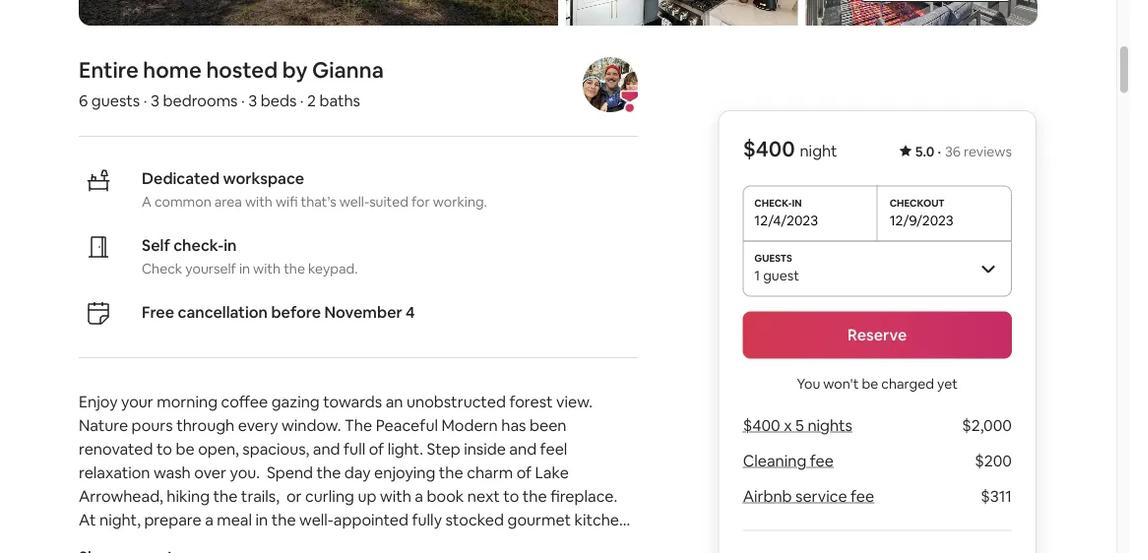 Task type: describe. For each thing, give the bounding box(es) containing it.
36
[[946, 143, 962, 161]]

forest
[[510, 392, 553, 412]]

night,
[[100, 510, 141, 530]]

in inside enjoy your morning coffee gazing towards an unobstructed forest view. nature pours through every window. the peaceful modern has been renovated to be open, spacious, and full of light. step inside and feel relaxation wash over you.  spend the day enjoying the charm of lake arrowhead, hiking the trails,  or curling up with a book next to the fireplace. at night, prepare a meal in the well-appointed fully stocked gourmet kitchen. only a 10-minute drive to lake arrowhead village.
[[256, 510, 268, 530]]

free cancellation before november 4
[[142, 302, 415, 322]]

you
[[797, 375, 821, 393]]

curling
[[305, 486, 355, 506]]

the
[[345, 415, 373, 435]]

peaceful
[[376, 415, 438, 435]]

gourmet
[[508, 510, 571, 530]]

1 guest
[[755, 266, 800, 284]]

0 vertical spatial be
[[862, 375, 879, 393]]

won't
[[824, 375, 859, 393]]

you.
[[230, 463, 260, 483]]

has
[[502, 415, 527, 435]]

reserve button
[[743, 312, 1013, 359]]

beds
[[261, 90, 297, 110]]

fireplace.
[[551, 486, 618, 506]]

an
[[386, 392, 403, 412]]

$400 x 5 nights button
[[743, 416, 853, 436]]

november
[[325, 302, 403, 322]]

dedicated
[[142, 168, 220, 188]]

with inside self check-in check yourself in with the keypad.
[[253, 260, 281, 278]]

0 vertical spatial a
[[415, 486, 424, 506]]

view.
[[557, 392, 593, 412]]

by gianna
[[283, 56, 384, 84]]

2 horizontal spatial to
[[504, 486, 520, 506]]

2 3 from the left
[[248, 90, 257, 110]]

0 vertical spatial to
[[157, 439, 172, 459]]

wash
[[154, 463, 191, 483]]

hiking
[[167, 486, 210, 506]]

well- inside dedicated workspace a common area with wifi that's well-suited for working.
[[340, 193, 370, 211]]

with inside dedicated workspace a common area with wifi that's well-suited for working.
[[245, 193, 273, 211]]

yourself
[[186, 260, 236, 278]]

coffee
[[221, 392, 268, 412]]

for
[[412, 193, 430, 211]]

10-
[[128, 533, 149, 554]]

every
[[238, 415, 278, 435]]

hosted
[[206, 56, 278, 84]]

with inside enjoy your morning coffee gazing towards an unobstructed forest view. nature pours through every window. the peaceful modern has been renovated to be open, spacious, and full of light. step inside and feel relaxation wash over you.  spend the day enjoying the charm of lake arrowhead, hiking the trails,  or curling up with a book next to the fireplace. at night, prepare a meal in the well-appointed fully stocked gourmet kitchen. only a 10-minute drive to lake arrowhead village.
[[380, 486, 412, 506]]

patio seating with a peaceful hillside view. enjoy your morning coffee outside among the trees. image
[[806, 0, 1038, 26]]

5.0
[[916, 143, 935, 161]]

you won't be charged yet
[[797, 375, 958, 393]]

at
[[79, 510, 96, 530]]

kitchen.
[[575, 510, 632, 530]]

kitchen with upgraded appliances and amenities.  everything you need to cook a gourmet meal. image
[[566, 0, 798, 26]]

free
[[142, 302, 174, 322]]

entire
[[79, 56, 139, 84]]

airbnb service fee button
[[743, 487, 875, 507]]

guest
[[764, 266, 800, 284]]

arrowhead
[[300, 533, 381, 554]]

step
[[427, 439, 461, 459]]

cleaning
[[743, 451, 807, 471]]

0 horizontal spatial lake
[[263, 533, 296, 554]]

· left 36
[[938, 143, 942, 161]]

workspace
[[223, 168, 305, 188]]

meal
[[217, 510, 252, 530]]

nights
[[808, 416, 853, 436]]

only
[[79, 533, 112, 554]]

entire home hosted by gianna 6 guests · 3 bedrooms · 3 beds · 2 baths
[[79, 56, 384, 110]]

1 horizontal spatial lake
[[536, 463, 569, 483]]

arrowhead,
[[79, 486, 163, 506]]

0 vertical spatial of
[[369, 439, 384, 459]]

fully
[[412, 510, 442, 530]]

cancellation
[[178, 302, 268, 322]]

bedrooms
[[163, 90, 238, 110]]

2 and from the left
[[510, 439, 537, 459]]

full
[[344, 439, 366, 459]]

12/9/2023
[[890, 211, 954, 229]]

5
[[796, 416, 804, 436]]

renovated
[[79, 439, 153, 459]]

exterior view of the house image
[[79, 0, 559, 26]]

check
[[142, 260, 183, 278]]

· down hosted
[[241, 90, 245, 110]]

a
[[142, 193, 152, 211]]

suited
[[370, 193, 409, 211]]

day
[[345, 463, 371, 483]]

that's
[[301, 193, 337, 211]]

be inside enjoy your morning coffee gazing towards an unobstructed forest view. nature pours through every window. the peaceful modern has been renovated to be open, spacious, and full of light. step inside and feel relaxation wash over you.  spend the day enjoying the charm of lake arrowhead, hiking the trails,  or curling up with a book next to the fireplace. at night, prepare a meal in the well-appointed fully stocked gourmet kitchen. only a 10-minute drive to lake arrowhead village.
[[176, 439, 195, 459]]



Task type: vqa. For each thing, say whether or not it's contained in the screenshot.
2nd Edit button
no



Task type: locate. For each thing, give the bounding box(es) containing it.
of right charm
[[517, 463, 532, 483]]

next
[[468, 486, 500, 506]]

lake
[[536, 463, 569, 483], [263, 533, 296, 554]]

to down meal
[[244, 533, 259, 554]]

gazing
[[272, 392, 320, 412]]

0 vertical spatial with
[[245, 193, 273, 211]]

enjoying
[[374, 463, 436, 483]]

wifi
[[276, 193, 298, 211]]

3 down home
[[151, 90, 160, 110]]

to up wash
[[157, 439, 172, 459]]

$311
[[981, 487, 1013, 507]]

or
[[287, 486, 302, 506]]

cleaning fee
[[743, 451, 834, 471]]

1 horizontal spatial and
[[510, 439, 537, 459]]

0 horizontal spatial in
[[224, 235, 237, 255]]

a up the 'fully'
[[415, 486, 424, 506]]

with up the "free cancellation before november 4"
[[253, 260, 281, 278]]

the up gourmet
[[523, 486, 547, 506]]

1 vertical spatial with
[[253, 260, 281, 278]]

pours
[[132, 415, 173, 435]]

drive
[[204, 533, 240, 554]]

of right the full
[[369, 439, 384, 459]]

1 3 from the left
[[151, 90, 160, 110]]

x
[[784, 416, 792, 436]]

before
[[271, 302, 321, 322]]

well- inside enjoy your morning coffee gazing towards an unobstructed forest view. nature pours through every window. the peaceful modern has been renovated to be open, spacious, and full of light. step inside and feel relaxation wash over you.  spend the day enjoying the charm of lake arrowhead, hiking the trails,  or curling up with a book next to the fireplace. at night, prepare a meal in the well-appointed fully stocked gourmet kitchen. only a 10-minute drive to lake arrowhead village.
[[300, 510, 334, 530]]

6
[[79, 90, 88, 110]]

lake down or
[[263, 533, 296, 554]]

$200
[[975, 451, 1013, 471]]

charm
[[467, 463, 513, 483]]

of
[[369, 439, 384, 459], [517, 463, 532, 483]]

trails,
[[241, 486, 280, 506]]

12/4/2023
[[755, 211, 819, 229]]

reserve
[[848, 325, 908, 345]]

1 vertical spatial fee
[[851, 487, 875, 507]]

and
[[313, 439, 340, 459], [510, 439, 537, 459]]

· right guests
[[144, 90, 147, 110]]

2 vertical spatial with
[[380, 486, 412, 506]]

1 guest button
[[743, 241, 1013, 296]]

guests
[[91, 90, 140, 110]]

0 horizontal spatial fee
[[810, 451, 834, 471]]

baths
[[320, 90, 361, 110]]

1 vertical spatial of
[[517, 463, 532, 483]]

1 horizontal spatial a
[[205, 510, 214, 530]]

open,
[[198, 439, 239, 459]]

with down workspace
[[245, 193, 273, 211]]

well- right that's
[[340, 193, 370, 211]]

in right yourself
[[239, 260, 250, 278]]

1 vertical spatial lake
[[263, 533, 296, 554]]

a left 10-
[[116, 533, 124, 554]]

and left the full
[[313, 439, 340, 459]]

working.
[[433, 193, 488, 211]]

1 horizontal spatial in
[[239, 260, 250, 278]]

1 vertical spatial well-
[[300, 510, 334, 530]]

village.
[[384, 533, 434, 554]]

enjoy
[[79, 392, 118, 412]]

be right won't
[[862, 375, 879, 393]]

$400
[[743, 135, 795, 163], [743, 416, 781, 436]]

relaxation
[[79, 463, 150, 483]]

$400 left night
[[743, 135, 795, 163]]

1 horizontal spatial well-
[[340, 193, 370, 211]]

morning
[[157, 392, 218, 412]]

$400 left x
[[743, 416, 781, 436]]

stocked
[[446, 510, 504, 530]]

towards
[[323, 392, 382, 412]]

1
[[755, 266, 761, 284]]

1 vertical spatial be
[[176, 439, 195, 459]]

with down enjoying
[[380, 486, 412, 506]]

0 vertical spatial fee
[[810, 451, 834, 471]]

self
[[142, 235, 170, 255]]

0 horizontal spatial 3
[[151, 90, 160, 110]]

window.
[[282, 415, 341, 435]]

self check-in check yourself in with the keypad.
[[142, 235, 358, 278]]

your
[[121, 392, 154, 412]]

to right 'next'
[[504, 486, 520, 506]]

over
[[194, 463, 227, 483]]

0 horizontal spatial a
[[116, 533, 124, 554]]

1 $400 from the top
[[743, 135, 795, 163]]

0 horizontal spatial well-
[[300, 510, 334, 530]]

1 and from the left
[[313, 439, 340, 459]]

1 horizontal spatial fee
[[851, 487, 875, 507]]

fee right service
[[851, 487, 875, 507]]

up
[[358, 486, 377, 506]]

2 vertical spatial in
[[256, 510, 268, 530]]

check-
[[174, 235, 224, 255]]

be up wash
[[176, 439, 195, 459]]

the left keypad.
[[284, 260, 305, 278]]

$2,000
[[963, 416, 1013, 436]]

5.0 · 36 reviews
[[916, 143, 1013, 161]]

spacious,
[[243, 439, 310, 459]]

1 vertical spatial to
[[504, 486, 520, 506]]

cleaning fee button
[[743, 451, 834, 471]]

a left meal
[[205, 510, 214, 530]]

the up curling in the left bottom of the page
[[317, 463, 341, 483]]

minute
[[149, 533, 200, 554]]

4
[[406, 302, 415, 322]]

nature
[[79, 415, 128, 435]]

dedicated workspace a common area with wifi that's well-suited for working.
[[142, 168, 488, 211]]

the down or
[[272, 510, 296, 530]]

1 vertical spatial $400
[[743, 416, 781, 436]]

· left the 2
[[300, 90, 304, 110]]

2 vertical spatial a
[[116, 533, 124, 554]]

the up book
[[439, 463, 464, 483]]

$400 for $400 night
[[743, 135, 795, 163]]

0 horizontal spatial to
[[157, 439, 172, 459]]

with
[[245, 193, 273, 211], [253, 260, 281, 278], [380, 486, 412, 506]]

lake down feel
[[536, 463, 569, 483]]

enjoy your morning coffee gazing towards an unobstructed forest view. nature pours through every window. the peaceful modern has been renovated to be open, spacious, and full of light. step inside and feel relaxation wash over you.  spend the day enjoying the charm of lake arrowhead, hiking the trails,  or curling up with a book next to the fireplace. at night, prepare a meal in the well-appointed fully stocked gourmet kitchen. only a 10-minute drive to lake arrowhead village.
[[79, 392, 639, 554]]

unobstructed
[[407, 392, 506, 412]]

1 vertical spatial in
[[239, 260, 250, 278]]

airbnb
[[743, 487, 792, 507]]

0 vertical spatial lake
[[536, 463, 569, 483]]

airbnb service fee
[[743, 487, 875, 507]]

feel
[[540, 439, 568, 459]]

well- down curling in the left bottom of the page
[[300, 510, 334, 530]]

1 horizontal spatial 3
[[248, 90, 257, 110]]

prepare
[[144, 510, 202, 530]]

3
[[151, 90, 160, 110], [248, 90, 257, 110]]

·
[[144, 90, 147, 110], [241, 90, 245, 110], [300, 90, 304, 110], [938, 143, 942, 161]]

keypad.
[[308, 260, 358, 278]]

in up yourself
[[224, 235, 237, 255]]

and down has
[[510, 439, 537, 459]]

0 vertical spatial $400
[[743, 135, 795, 163]]

through
[[177, 415, 235, 435]]

2 horizontal spatial in
[[256, 510, 268, 530]]

0 horizontal spatial and
[[313, 439, 340, 459]]

1 horizontal spatial be
[[862, 375, 879, 393]]

0 vertical spatial well-
[[340, 193, 370, 211]]

$400 for $400 x 5 nights
[[743, 416, 781, 436]]

2 horizontal spatial a
[[415, 486, 424, 506]]

light.
[[388, 439, 424, 459]]

appointed
[[334, 510, 409, 530]]

$400 x 5 nights
[[743, 416, 853, 436]]

1 horizontal spatial to
[[244, 533, 259, 554]]

fee up service
[[810, 451, 834, 471]]

3 left beds
[[248, 90, 257, 110]]

2 $400 from the top
[[743, 416, 781, 436]]

1 horizontal spatial of
[[517, 463, 532, 483]]

1 vertical spatial a
[[205, 510, 214, 530]]

night
[[800, 141, 838, 161]]

in down the trails, on the left bottom of page
[[256, 510, 268, 530]]

been
[[530, 415, 567, 435]]

0 horizontal spatial of
[[369, 439, 384, 459]]

0 horizontal spatial be
[[176, 439, 195, 459]]

2 vertical spatial to
[[244, 533, 259, 554]]

gianna is a superhost. learn more about gianna. image
[[583, 57, 639, 112], [583, 57, 639, 112]]

the inside self check-in check yourself in with the keypad.
[[284, 260, 305, 278]]

in
[[224, 235, 237, 255], [239, 260, 250, 278], [256, 510, 268, 530]]

area
[[214, 193, 242, 211]]

the up meal
[[213, 486, 238, 506]]

common
[[155, 193, 211, 211]]

0 vertical spatial in
[[224, 235, 237, 255]]



